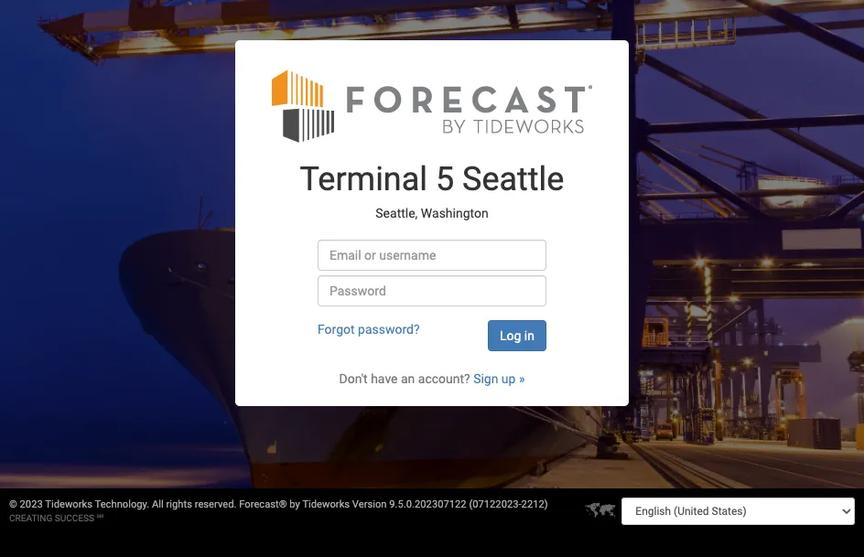 Task type: describe. For each thing, give the bounding box(es) containing it.
terminal
[[300, 160, 428, 198]]

sign up » link
[[474, 372, 525, 386]]

©
[[9, 499, 17, 511]]

an
[[401, 372, 415, 386]]

forecast®
[[239, 499, 287, 511]]

account?
[[418, 372, 471, 386]]

Email or username text field
[[318, 240, 547, 271]]

creating
[[9, 514, 52, 524]]

log
[[500, 328, 522, 343]]

forgot password? link
[[318, 322, 420, 337]]

log in button
[[488, 320, 547, 351]]

reserved.
[[195, 499, 237, 511]]

terminal 5 seattle seattle, washington
[[300, 160, 565, 221]]

don't
[[339, 372, 368, 386]]

2 tideworks from the left
[[303, 499, 350, 511]]

2212)
[[522, 499, 548, 511]]

1 tideworks from the left
[[45, 499, 93, 511]]

technology.
[[95, 499, 150, 511]]

in
[[525, 328, 535, 343]]

℠
[[97, 514, 104, 524]]



Task type: locate. For each thing, give the bounding box(es) containing it.
seattle
[[463, 160, 565, 198]]

up
[[502, 372, 516, 386]]

»
[[519, 372, 525, 386]]

forgot password? log in
[[318, 322, 535, 343]]

9.5.0.202307122
[[390, 499, 467, 511]]

seattle,
[[376, 206, 418, 221]]

have
[[371, 372, 398, 386]]

version
[[353, 499, 387, 511]]

tideworks right by
[[303, 499, 350, 511]]

Password password field
[[318, 275, 547, 306]]

rights
[[166, 499, 192, 511]]

5
[[436, 160, 455, 198]]

1 horizontal spatial tideworks
[[303, 499, 350, 511]]

all
[[152, 499, 164, 511]]

forgot
[[318, 322, 355, 337]]

tideworks up success
[[45, 499, 93, 511]]

password?
[[358, 322, 420, 337]]

don't have an account? sign up »
[[339, 372, 525, 386]]

by
[[290, 499, 300, 511]]

© 2023 tideworks technology. all rights reserved. forecast® by tideworks version 9.5.0.202307122 (07122023-2212) creating success ℠
[[9, 499, 548, 524]]

0 horizontal spatial tideworks
[[45, 499, 93, 511]]

sign
[[474, 372, 499, 386]]

(07122023-
[[469, 499, 522, 511]]

tideworks
[[45, 499, 93, 511], [303, 499, 350, 511]]

2023
[[20, 499, 43, 511]]

washington
[[421, 206, 489, 221]]

success
[[55, 514, 94, 524]]

forecast® by tideworks image
[[272, 67, 593, 143]]



Task type: vqa. For each thing, say whether or not it's contained in the screenshot.
Forecast®
yes



